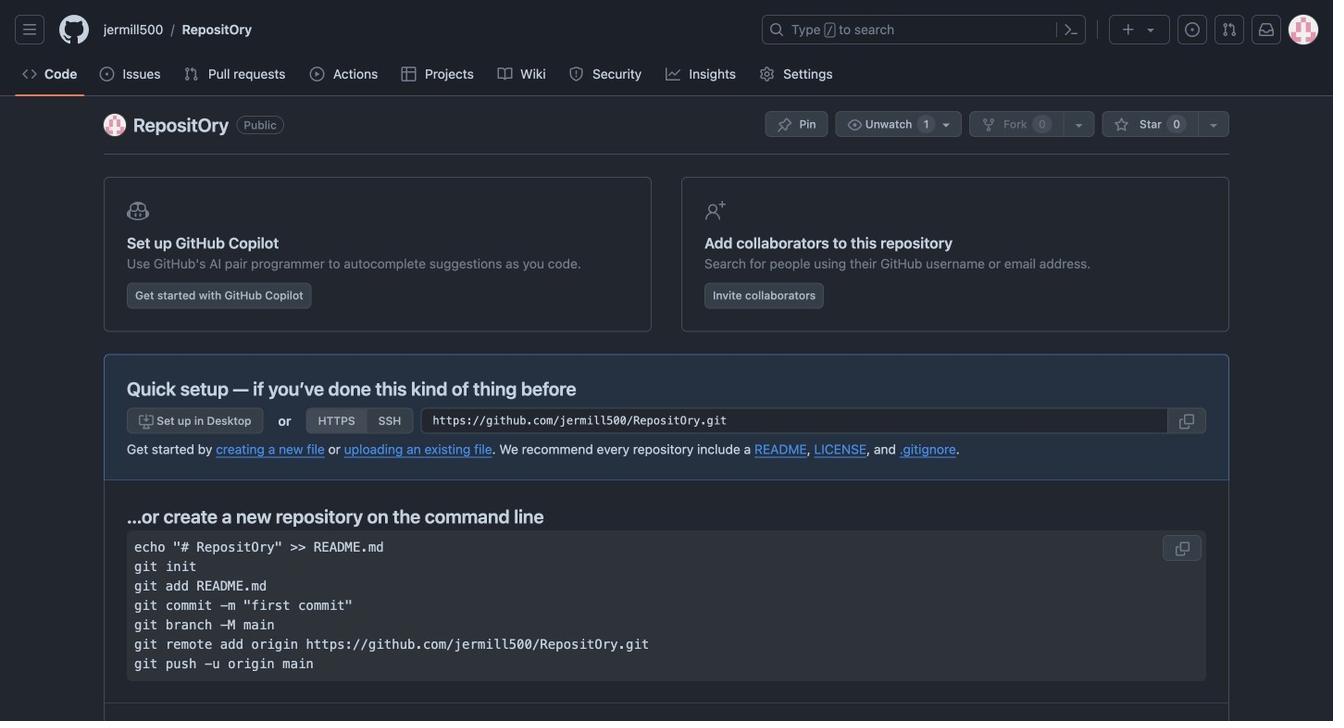 Task type: locate. For each thing, give the bounding box(es) containing it.
issue opened image right triangle down icon
[[1185, 22, 1200, 37]]

git pull request image for issue opened 'icon' to the top
[[1222, 22, 1237, 37]]

graph image
[[666, 67, 680, 81]]

0 horizontal spatial issue opened image
[[99, 67, 114, 81]]

1 vertical spatial git pull request image
[[184, 67, 199, 81]]

1 horizontal spatial issue opened image
[[1185, 22, 1200, 37]]

play image
[[310, 67, 325, 81]]

list
[[96, 15, 751, 44]]

shield image
[[569, 67, 584, 81]]

triangle down image
[[1144, 22, 1158, 37]]

notifications image
[[1259, 22, 1274, 37]]

desktop download image
[[139, 414, 154, 429]]

copilot image
[[127, 200, 149, 222]]

add this repository to a list image
[[1207, 118, 1221, 132]]

book image
[[498, 67, 512, 81]]

plus image
[[1121, 22, 1136, 37]]

homepage image
[[59, 15, 89, 44]]

1 horizontal spatial git pull request image
[[1222, 22, 1237, 37]]

table image
[[401, 67, 416, 81]]

issue opened image
[[1185, 22, 1200, 37], [99, 67, 114, 81]]

0 vertical spatial issue opened image
[[1185, 22, 1200, 37]]

copy to clipboard image
[[1180, 414, 1195, 429]]

issue opened image up owner avatar at the left of page
[[99, 67, 114, 81]]

git pull request image
[[1222, 22, 1237, 37], [184, 67, 199, 81]]

1 vertical spatial issue opened image
[[99, 67, 114, 81]]

0 vertical spatial git pull request image
[[1222, 22, 1237, 37]]

owner avatar image
[[104, 114, 126, 136]]

0 horizontal spatial git pull request image
[[184, 67, 199, 81]]

Clone URL text field
[[421, 408, 1169, 434]]



Task type: describe. For each thing, give the bounding box(es) containing it.
pin this repository to your profile image
[[777, 118, 792, 132]]

repo forked image
[[982, 118, 996, 132]]

star image
[[1115, 118, 1129, 132]]

code image
[[22, 67, 37, 81]]

person add image
[[705, 200, 727, 222]]

gear image
[[760, 67, 775, 81]]

see your forks of this repository image
[[1072, 118, 1087, 132]]

command palette image
[[1064, 22, 1079, 37]]

eye image
[[848, 118, 863, 132]]

0 users starred this repository element
[[1167, 115, 1187, 133]]

git pull request image for the left issue opened 'icon'
[[184, 67, 199, 81]]

copy to clipboard image
[[1175, 542, 1190, 557]]



Task type: vqa. For each thing, say whether or not it's contained in the screenshot.
star icon
yes



